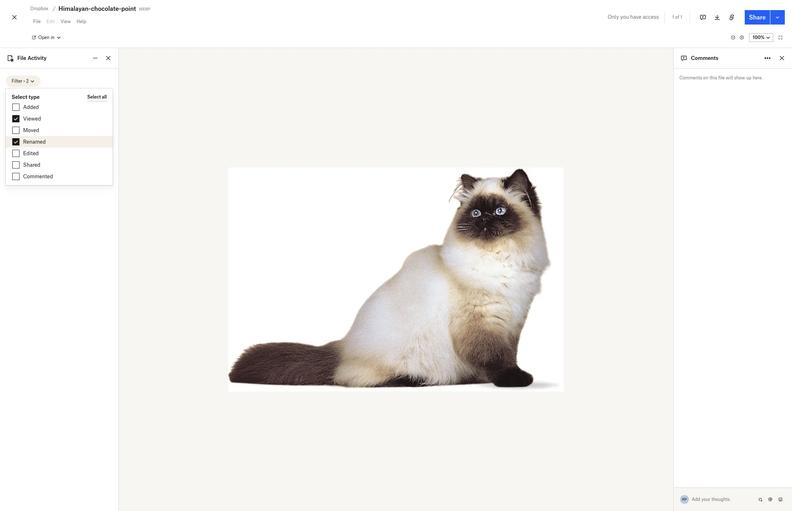 Task type: describe. For each thing, give the bounding box(es) containing it.
file for file activity
[[17, 55, 26, 61]]

renamed
[[23, 139, 46, 145]]

view button
[[58, 16, 74, 27]]

point
[[121, 5, 136, 12]]

type
[[29, 94, 40, 100]]

help button
[[74, 16, 89, 27]]

webp
[[139, 5, 150, 12]]

0 horizontal spatial in
[[40, 94, 44, 99]]

filter • 2
[[12, 78, 29, 84]]

1 of 1
[[673, 14, 683, 20]]

Add your thoughts text field
[[693, 494, 757, 506]]

edited
[[23, 150, 39, 156]]

/
[[53, 5, 56, 12]]

2 1 from the left
[[681, 14, 683, 20]]

show
[[735, 75, 746, 81]]

dropbox
[[30, 6, 48, 11]]

there's
[[7, 94, 22, 99]]

renamed checkbox item
[[6, 136, 113, 148]]

only you have access
[[608, 14, 660, 20]]

thoughts
[[712, 497, 731, 502]]

chocolate-
[[91, 5, 121, 12]]

here.
[[753, 75, 764, 81]]

kp
[[683, 497, 688, 502]]

close image
[[10, 12, 19, 23]]

1 1 from the left
[[673, 14, 675, 20]]

viewed checkbox item
[[6, 113, 113, 125]]

up
[[747, 75, 752, 81]]

himalayan-
[[58, 5, 91, 12]]

add
[[692, 497, 701, 502]]

have
[[631, 14, 642, 20]]

add your thoughts
[[692, 497, 731, 502]]

records
[[53, 94, 68, 99]]

select for select all
[[87, 94, 101, 100]]

open in
[[38, 35, 55, 40]]

shared checkbox item
[[6, 159, 113, 171]]

shared
[[23, 162, 40, 168]]

select all
[[87, 94, 107, 100]]

nothing
[[23, 94, 39, 99]]

edited checkbox item
[[6, 148, 113, 159]]

viewed
[[23, 116, 41, 122]]

filter
[[12, 78, 22, 84]]

comments for comments on this file will show up here.
[[680, 75, 703, 81]]



Task type: locate. For each thing, give the bounding box(es) containing it.
in
[[51, 35, 55, 40], [40, 94, 44, 99]]

in inside popup button
[[51, 35, 55, 40]]

in right the 'open'
[[51, 35, 55, 40]]

0 vertical spatial in
[[51, 35, 55, 40]]

share
[[750, 14, 767, 21]]

will
[[727, 75, 734, 81]]

file down dropbox popup button
[[33, 19, 41, 24]]

close right sidebar image
[[778, 54, 787, 62]]

comments up on
[[692, 55, 719, 61]]

added
[[23, 104, 39, 110]]

file for file
[[33, 19, 41, 24]]

select inside button
[[87, 94, 101, 100]]

comments for comments
[[692, 55, 719, 61]]

add your thoughts image
[[693, 496, 751, 504]]

on
[[704, 75, 709, 81]]

file
[[719, 75, 725, 81]]

open
[[38, 35, 50, 40]]

1 horizontal spatial select
[[87, 94, 101, 100]]

2 select from the left
[[87, 94, 101, 100]]

share button
[[745, 10, 771, 25]]

1 horizontal spatial 1
[[681, 14, 683, 20]]

comments
[[692, 55, 719, 61], [680, 75, 703, 81]]

0 horizontal spatial file
[[17, 55, 26, 61]]

select all button
[[87, 93, 107, 102]]

1 horizontal spatial file
[[33, 19, 41, 24]]

only
[[608, 14, 620, 20]]

view
[[61, 19, 71, 24]]

100%
[[754, 35, 765, 40]]

added checkbox item
[[6, 102, 113, 113]]

there's nothing in our records
[[7, 94, 68, 99]]

select
[[12, 94, 27, 100], [87, 94, 101, 100]]

100% button
[[750, 33, 774, 42]]

None field
[[0, 0, 55, 7]]

file button
[[30, 16, 44, 27]]

this
[[710, 75, 718, 81]]

access
[[643, 14, 660, 20]]

help
[[77, 19, 86, 24]]

activity
[[28, 55, 47, 61]]

comments left on
[[680, 75, 703, 81]]

file activity
[[17, 55, 47, 61]]

file inside dropdown button
[[33, 19, 41, 24]]

0 horizontal spatial select
[[12, 94, 27, 100]]

1 horizontal spatial in
[[51, 35, 55, 40]]

1 vertical spatial file
[[17, 55, 26, 61]]

select for select type
[[12, 94, 27, 100]]

0 horizontal spatial 1
[[673, 14, 675, 20]]

•
[[23, 78, 25, 84]]

comments on this file will show up here.
[[680, 75, 764, 81]]

your
[[702, 497, 711, 502]]

select left type
[[12, 94, 27, 100]]

0 vertical spatial file
[[33, 19, 41, 24]]

select left all
[[87, 94, 101, 100]]

0 vertical spatial comments
[[692, 55, 719, 61]]

/ himalayan-chocolate-point webp
[[53, 5, 150, 12]]

1 right of
[[681, 14, 683, 20]]

commented
[[23, 173, 53, 180]]

all
[[102, 94, 107, 100]]

moved checkbox item
[[6, 125, 113, 136]]

2
[[26, 78, 29, 84]]

of
[[676, 14, 680, 20]]

you
[[621, 14, 629, 20]]

1 select from the left
[[12, 94, 27, 100]]

moved
[[23, 127, 39, 133]]

1 left of
[[673, 14, 675, 20]]

in left the our
[[40, 94, 44, 99]]

1 vertical spatial comments
[[680, 75, 703, 81]]

1 vertical spatial in
[[40, 94, 44, 99]]

dropbox button
[[27, 4, 51, 13]]

open in button
[[27, 32, 65, 43]]

file
[[33, 19, 41, 24], [17, 55, 26, 61]]

file left "activity"
[[17, 55, 26, 61]]

select type
[[12, 94, 40, 100]]

our
[[45, 94, 52, 99]]

1
[[673, 14, 675, 20], [681, 14, 683, 20]]

commented checkbox item
[[6, 171, 113, 182]]

close left sidebar image
[[104, 54, 113, 62]]



Task type: vqa. For each thing, say whether or not it's contained in the screenshot.
/ Contents List
no



